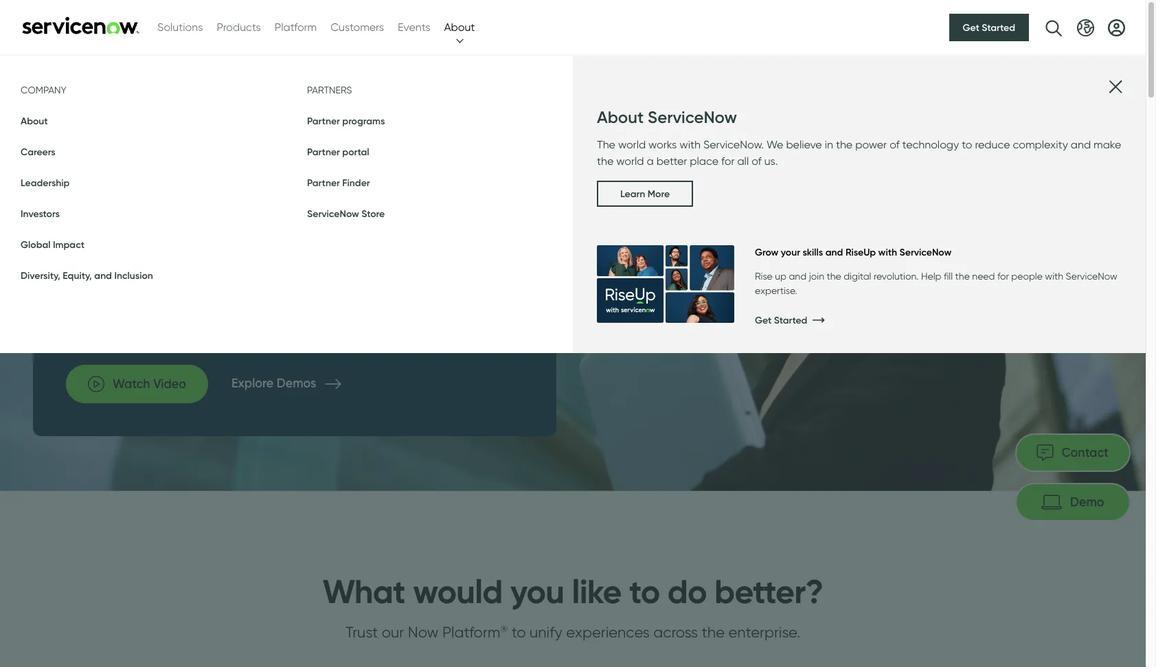 Task type: describe. For each thing, give the bounding box(es) containing it.
about for about servicenow
[[597, 107, 644, 127]]

partner portal link
[[307, 146, 370, 158]]

learn more
[[621, 188, 670, 200]]

global impact link
[[21, 239, 85, 251]]

0 horizontal spatial of
[[752, 155, 762, 168]]

careers link
[[21, 146, 55, 158]]

in
[[825, 138, 834, 151]]

grow your skills and riseup with servicenow
[[755, 246, 952, 258]]

partner programs link
[[307, 115, 385, 127]]

0 horizontal spatial started
[[775, 314, 808, 327]]

investors
[[21, 208, 60, 220]]

servicenow.
[[704, 138, 764, 151]]

about for about "popup button"
[[444, 21, 475, 34]]

investors link
[[21, 208, 60, 220]]

diversity, equity, and inclusion link
[[21, 269, 153, 282]]

servicenow up works
[[648, 107, 738, 127]]

riseup
[[846, 246, 877, 258]]

works
[[649, 138, 677, 151]]

we
[[767, 138, 784, 151]]

and inside the world works with servicenow. we believe in the power of technology to reduce complexity and make the world a better place for all of us.
[[1072, 138, 1092, 151]]

partner for partner programs
[[307, 115, 340, 127]]

solutions button
[[157, 19, 203, 36]]

place
[[690, 155, 719, 168]]

0 vertical spatial get started link
[[950, 14, 1030, 41]]

more
[[648, 188, 670, 200]]

learn more link
[[597, 181, 694, 207]]

customers
[[331, 21, 384, 34]]

careers
[[21, 146, 55, 158]]

partner finder
[[307, 177, 370, 189]]

believe
[[787, 138, 823, 151]]

expertise.
[[755, 285, 798, 296]]

and right equity,
[[94, 269, 112, 282]]

complexity
[[1014, 138, 1069, 151]]

programs
[[343, 115, 385, 127]]

about for about link
[[21, 115, 48, 127]]

make
[[1094, 138, 1122, 151]]

rise
[[755, 271, 773, 282]]

servicenow store
[[307, 208, 385, 220]]

digital
[[844, 271, 872, 282]]

partner finder link
[[307, 177, 370, 189]]

the world works with servicenow. we believe in the power of technology to reduce complexity and make the world a better place for all of us.
[[597, 138, 1122, 168]]

the
[[597, 138, 616, 151]]

partner programs
[[307, 115, 385, 127]]

the right fill
[[956, 271, 971, 282]]

skills
[[803, 246, 824, 258]]

servicenow store link
[[307, 208, 385, 220]]

0 vertical spatial started
[[983, 21, 1016, 34]]

finder
[[343, 177, 370, 189]]

with inside the rise up and join the digital revolution. help fill the need for people with servicenow expertise.
[[1046, 271, 1064, 282]]

for inside the rise up and join the digital revolution. help fill the need for people with servicenow expertise.
[[998, 271, 1010, 282]]

events button
[[398, 19, 431, 36]]

1 horizontal spatial get
[[964, 21, 980, 34]]

events
[[398, 21, 431, 34]]

and right skills
[[826, 246, 844, 258]]



Task type: vqa. For each thing, say whether or not it's contained in the screenshot.
Defined at the top left
no



Task type: locate. For each thing, give the bounding box(es) containing it.
0 vertical spatial of
[[890, 138, 900, 151]]

all
[[738, 155, 749, 168]]

servicenow image
[[21, 16, 141, 34]]

go to servicenow account image
[[1109, 19, 1126, 36]]

customers button
[[331, 19, 384, 36]]

servicenow inside the rise up and join the digital revolution. help fill the need for people with servicenow expertise.
[[1067, 271, 1118, 282]]

servicenow right "people"
[[1067, 271, 1118, 282]]

0 vertical spatial with
[[680, 138, 701, 151]]

0 horizontal spatial with
[[680, 138, 701, 151]]

leadership link
[[21, 177, 70, 189]]

with up revolution.
[[879, 246, 898, 258]]

up
[[776, 271, 787, 282]]

2 vertical spatial with
[[1046, 271, 1064, 282]]

partner for partner finder
[[307, 177, 340, 189]]

and inside the rise up and join the digital revolution. help fill the need for people with servicenow expertise.
[[789, 271, 807, 282]]

2 partner from the top
[[307, 146, 340, 158]]

solutions
[[157, 21, 203, 34]]

store
[[362, 208, 385, 220]]

1 vertical spatial get started link
[[755, 307, 1123, 335]]

products
[[217, 21, 261, 34]]

get
[[964, 21, 980, 34], [755, 314, 772, 327]]

servicenow down 'partner finder' link
[[307, 208, 359, 220]]

1 horizontal spatial for
[[998, 271, 1010, 282]]

with up the place
[[680, 138, 701, 151]]

company
[[21, 85, 67, 96]]

started
[[983, 21, 1016, 34], [775, 314, 808, 327]]

0 horizontal spatial about
[[21, 115, 48, 127]]

of right power
[[890, 138, 900, 151]]

for inside the world works with servicenow. we believe in the power of technology to reduce complexity and make the world a better place for all of us.
[[722, 155, 735, 168]]

partner portal
[[307, 146, 370, 158]]

power
[[856, 138, 888, 151]]

learn
[[621, 188, 646, 200]]

for right need
[[998, 271, 1010, 282]]

0 vertical spatial get started
[[964, 21, 1016, 34]]

and right up
[[789, 271, 807, 282]]

about link
[[21, 115, 48, 127]]

1 horizontal spatial started
[[983, 21, 1016, 34]]

about right events
[[444, 21, 475, 34]]

partner down partners
[[307, 115, 340, 127]]

partner for partner portal
[[307, 146, 340, 158]]

servicenow
[[648, 107, 738, 127], [307, 208, 359, 220], [900, 246, 952, 258], [1067, 271, 1118, 282]]

of
[[890, 138, 900, 151], [752, 155, 762, 168]]

partner left finder
[[307, 177, 340, 189]]

leadership
[[21, 177, 70, 189]]

partner left portal
[[307, 146, 340, 158]]

join
[[810, 271, 825, 282]]

global impact
[[21, 239, 85, 251]]

about servicenow
[[597, 107, 738, 127]]

grow
[[755, 246, 779, 258]]

1 partner from the top
[[307, 115, 340, 127]]

for left all
[[722, 155, 735, 168]]

partner
[[307, 115, 340, 127], [307, 146, 340, 158], [307, 177, 340, 189]]

1 vertical spatial get
[[755, 314, 772, 327]]

2 vertical spatial partner
[[307, 177, 340, 189]]

1 horizontal spatial get started
[[964, 21, 1016, 34]]

the down the
[[597, 155, 614, 168]]

help
[[922, 271, 942, 282]]

0 vertical spatial get
[[964, 21, 980, 34]]

world right the
[[619, 138, 646, 151]]

equity,
[[63, 269, 92, 282]]

3 partner from the top
[[307, 177, 340, 189]]

to
[[963, 138, 973, 151]]

0 horizontal spatial get
[[755, 314, 772, 327]]

with right "people"
[[1046, 271, 1064, 282]]

fill
[[945, 271, 954, 282]]

reduce
[[976, 138, 1011, 151]]

about up careers "link"
[[21, 115, 48, 127]]

people
[[1012, 271, 1043, 282]]

0 vertical spatial partner
[[307, 115, 340, 127]]

partners
[[307, 85, 352, 96]]

diversity, equity, and inclusion
[[21, 269, 153, 282]]

1 vertical spatial with
[[879, 246, 898, 258]]

about up the
[[597, 107, 644, 127]]

world
[[619, 138, 646, 151], [617, 155, 644, 168]]

for
[[722, 155, 735, 168], [998, 271, 1010, 282]]

the right in
[[837, 138, 853, 151]]

global
[[21, 239, 51, 251]]

need
[[973, 271, 996, 282]]

servicenow up help
[[900, 246, 952, 258]]

0 horizontal spatial get started
[[755, 314, 808, 327]]

platform
[[275, 21, 317, 34]]

products button
[[217, 19, 261, 36]]

1 vertical spatial started
[[775, 314, 808, 327]]

and
[[1072, 138, 1092, 151], [826, 246, 844, 258], [94, 269, 112, 282], [789, 271, 807, 282]]

a
[[647, 155, 654, 168]]

us.
[[765, 155, 778, 168]]

1 horizontal spatial with
[[879, 246, 898, 258]]

impact
[[53, 239, 85, 251]]

and left make
[[1072, 138, 1092, 151]]

about button
[[444, 19, 475, 36]]

better
[[657, 155, 688, 168]]

your
[[781, 246, 801, 258]]

about
[[444, 21, 475, 34], [597, 107, 644, 127], [21, 115, 48, 127]]

get started link
[[950, 14, 1030, 41], [755, 307, 1123, 335]]

1 vertical spatial of
[[752, 155, 762, 168]]

1 vertical spatial for
[[998, 271, 1010, 282]]

world left the a
[[617, 155, 644, 168]]

rise up and join the digital revolution. help fill the need for people with servicenow expertise.
[[755, 271, 1118, 296]]

0 vertical spatial for
[[722, 155, 735, 168]]

diversity,
[[21, 269, 60, 282]]

the right join
[[827, 271, 842, 282]]

inclusion
[[114, 269, 153, 282]]

1 vertical spatial get started
[[755, 314, 808, 327]]

2 horizontal spatial with
[[1046, 271, 1064, 282]]

0 vertical spatial world
[[619, 138, 646, 151]]

2 horizontal spatial about
[[597, 107, 644, 127]]

portal
[[343, 146, 370, 158]]

the
[[837, 138, 853, 151], [597, 155, 614, 168], [827, 271, 842, 282], [956, 271, 971, 282]]

of right all
[[752, 155, 762, 168]]

with inside the world works with servicenow. we believe in the power of technology to reduce complexity and make the world a better place for all of us.
[[680, 138, 701, 151]]

1 vertical spatial partner
[[307, 146, 340, 158]]

get started
[[964, 21, 1016, 34], [755, 314, 808, 327]]

1 horizontal spatial of
[[890, 138, 900, 151]]

1 vertical spatial world
[[617, 155, 644, 168]]

platform button
[[275, 19, 317, 36]]

revolution.
[[874, 271, 919, 282]]

0 horizontal spatial for
[[722, 155, 735, 168]]

1 horizontal spatial about
[[444, 21, 475, 34]]

with
[[680, 138, 701, 151], [879, 246, 898, 258], [1046, 271, 1064, 282]]

technology
[[903, 138, 960, 151]]



